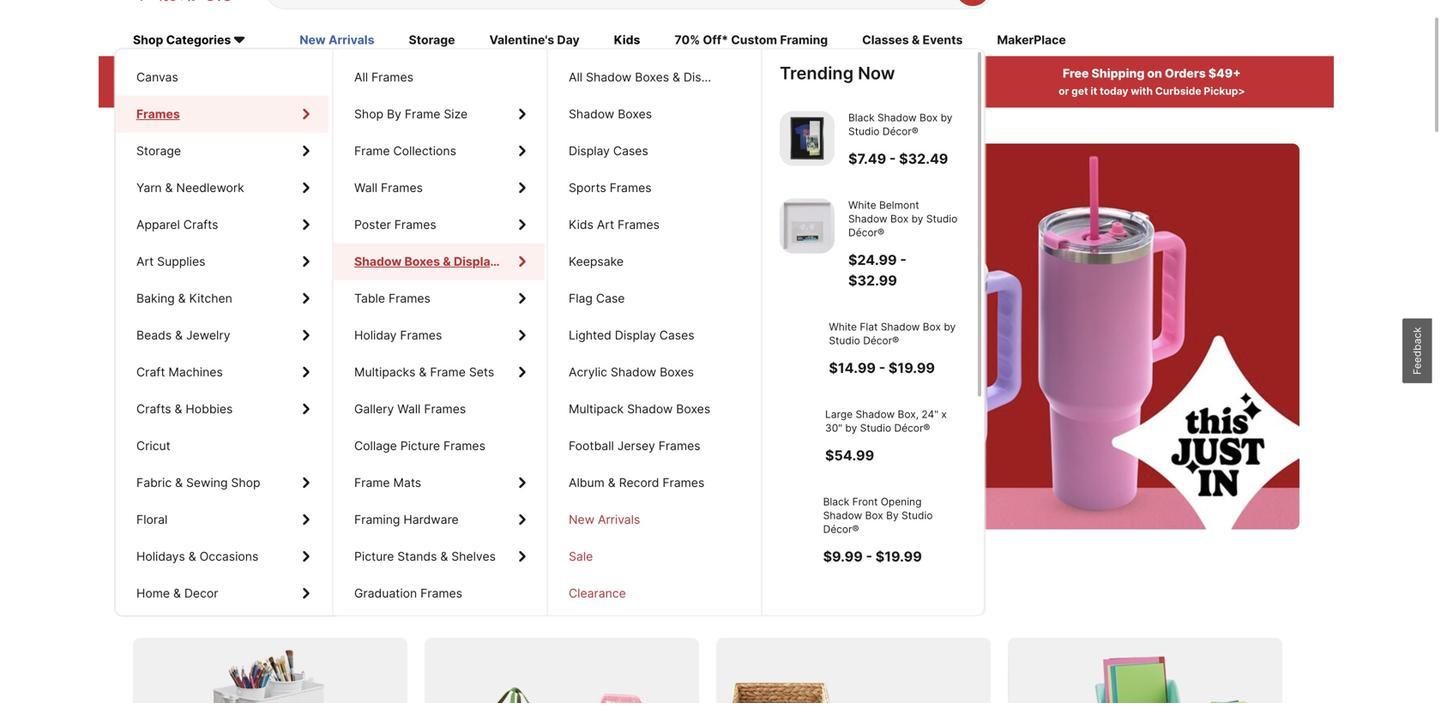 Task type: locate. For each thing, give the bounding box(es) containing it.
canvas for storage
[[136, 70, 178, 85]]

supplies for valentine's day
[[157, 254, 205, 269]]

off*
[[703, 33, 729, 47]]

kids for kids art frames
[[569, 218, 594, 232]]

yarn & needlework link
[[116, 169, 329, 206], [116, 169, 329, 206], [116, 169, 329, 206], [116, 169, 329, 206], [116, 169, 329, 206], [116, 169, 329, 206], [116, 169, 329, 206], [116, 169, 329, 206]]

1 white from the top
[[849, 199, 877, 212]]

1 horizontal spatial by
[[912, 523, 924, 536]]

by right 30"
[[897, 422, 909, 435]]

1 horizontal spatial picture
[[400, 439, 440, 454]]

1 horizontal spatial new arrivals link
[[548, 502, 759, 539]]

frame up the wall frames
[[354, 144, 390, 158]]

0 vertical spatial kids
[[614, 33, 640, 47]]

kids inside "kids art frames" link
[[569, 218, 594, 232]]

$19.99 down "white flat shadow box by studio décor®"
[[908, 360, 955, 377]]

floral link for new arrivals
[[116, 502, 329, 539]]

studio down box, in the bottom right of the page
[[912, 422, 943, 435]]

box down belmont
[[891, 213, 909, 225]]

display up table frames link
[[454, 254, 497, 269]]

holiday storage containers image
[[425, 639, 699, 704]]

wall up poster
[[354, 181, 378, 195]]

apparel crafts link for valentine's day
[[116, 206, 329, 243]]

display cases
[[569, 144, 649, 158]]

shadow up 30"
[[879, 408, 918, 421]]

canvas for valentine's day
[[136, 70, 178, 85]]

fabric for 70% off* custom framing
[[136, 476, 172, 490]]

1 vertical spatial new arrivals
[[569, 513, 640, 527]]

0 vertical spatial by
[[387, 107, 402, 121]]

shadow down acrylic shadow boxes link at bottom
[[627, 402, 673, 417]]

fabric & sewing shop link for valentine's day
[[116, 465, 329, 502]]

- right $7.49
[[890, 151, 896, 167]]

beads & jewelry link
[[116, 317, 329, 354], [116, 317, 329, 354], [116, 317, 329, 354], [116, 317, 329, 354], [116, 317, 329, 354], [116, 317, 329, 354], [116, 317, 329, 354], [116, 317, 329, 354]]

art for classes & events
[[136, 254, 154, 269]]

décor® inside black shadow box by studio décor®
[[883, 125, 919, 138]]

beads & jewelry for classes & events
[[136, 328, 230, 343]]

lighted
[[569, 328, 612, 343]]

1 horizontal spatial on
[[1148, 66, 1163, 81]]

white left flat
[[849, 321, 877, 333]]

2 with from the left
[[1131, 85, 1153, 98]]

1 black from the top
[[849, 112, 875, 124]]

boxes inside acrylic shadow boxes link
[[660, 365, 694, 380]]

yarn for storage
[[136, 181, 162, 195]]

black inside black shadow box by studio décor®
[[849, 112, 875, 124]]

boxes down use
[[618, 107, 652, 121]]

kids down 'sports'
[[569, 218, 594, 232]]

art supplies link for 70% off* custom framing
[[116, 243, 329, 280]]

beads & jewelry link for storage
[[116, 317, 329, 354]]

0 vertical spatial $19.99
[[908, 360, 955, 377]]

apparel crafts link for kids
[[116, 206, 329, 243]]

1 vertical spatial black
[[849, 510, 875, 522]]

$9.99
[[849, 562, 888, 579]]

your inside get your tumbler here ... for under $20!
[[249, 235, 337, 288]]

sewing for classes & events
[[186, 476, 228, 490]]

boxes inside all shadow boxes & display cases link
[[635, 70, 669, 85]]

display
[[684, 70, 725, 85], [569, 144, 610, 158], [454, 254, 497, 269], [615, 328, 656, 343]]

shadow up $7.49 - $32.49 at right
[[878, 112, 917, 124]]

acrylic shadow boxes link
[[548, 354, 759, 391]]

cases down the shadow boxes
[[613, 144, 649, 158]]

crafts & hobbies for new arrivals
[[136, 402, 233, 417]]

canvas link
[[116, 59, 329, 96], [116, 59, 329, 96], [116, 59, 329, 96], [116, 59, 329, 96], [116, 59, 329, 96], [116, 59, 329, 96], [116, 59, 329, 96], [116, 59, 329, 96]]

1 horizontal spatial all
[[354, 70, 368, 85]]

shadow inside large shadow box, 24" x 30" by studio décor®
[[879, 408, 918, 421]]

0 vertical spatial wall
[[354, 181, 378, 195]]

football jersey frames
[[569, 439, 701, 454]]

frame right to on the left
[[430, 365, 466, 380]]

multipack
[[569, 402, 624, 417]]

item undefined image for $9.99 - $19.99
[[780, 509, 835, 564]]

baking for kids
[[136, 291, 175, 306]]

studio down flat
[[885, 335, 916, 347]]

craft for classes & events
[[136, 365, 165, 380]]

1 with from the left
[[191, 85, 214, 98]]

on
[[1148, 66, 1163, 81], [187, 590, 212, 615]]

your inside earn 9% in rewards when you use your michaels™ credit card.³ details & apply>
[[651, 85, 674, 98]]

décor® up $7.49 - $32.49 at right
[[883, 125, 919, 138]]

- right $9.99
[[892, 562, 898, 579]]

apparel crafts link for storage
[[116, 206, 329, 243]]

shop categories
[[133, 33, 231, 47]]

0 horizontal spatial picture
[[354, 550, 394, 564]]

canvas link for shop categories
[[116, 59, 329, 96]]

floral
[[136, 513, 168, 527], [136, 513, 168, 527], [136, 513, 168, 527], [136, 513, 168, 527], [136, 513, 168, 527], [136, 513, 168, 527], [136, 513, 168, 527], [136, 513, 168, 527]]

storage link
[[409, 32, 455, 50], [116, 133, 329, 169], [116, 133, 329, 169], [116, 133, 329, 169], [116, 133, 329, 169], [116, 133, 329, 169], [116, 133, 329, 169], [116, 133, 329, 169], [116, 133, 329, 169]]

shadow right flat
[[901, 321, 940, 333]]

needlework for new arrivals
[[176, 181, 244, 195]]

three water hyacinth baskets in white, brown and tan image
[[717, 639, 991, 704]]

all up "apply>"
[[354, 70, 368, 85]]

holidays for kids
[[136, 550, 185, 564]]

all shadow boxes & display cases
[[569, 70, 763, 85]]

yarn & needlework link for kids
[[116, 169, 329, 206]]

shadow down belmont
[[849, 213, 888, 225]]

0 horizontal spatial arrivals
[[329, 33, 375, 47]]

all right "off"
[[238, 66, 254, 81]]

arrivals for bottommost new arrivals link
[[598, 513, 640, 527]]

tumbler inside get your tumbler here ... for under $20!
[[347, 235, 502, 288]]

0 vertical spatial new
[[300, 33, 326, 47]]

craft machines for shop categories
[[136, 365, 223, 380]]

collage picture frames link
[[334, 428, 545, 465]]

1 vertical spatial white
[[849, 321, 877, 333]]

crafts & hobbies link
[[116, 391, 329, 428], [116, 391, 329, 428], [116, 391, 329, 428], [116, 391, 329, 428], [116, 391, 329, 428], [116, 391, 329, 428], [116, 391, 329, 428], [116, 391, 329, 428]]

new up the sale
[[569, 513, 595, 527]]

0 horizontal spatial new arrivals
[[300, 33, 375, 47]]

jewelry for kids
[[186, 328, 230, 343]]

yarn & needlework for storage
[[136, 181, 244, 195]]

beads for new arrivals
[[136, 328, 172, 343]]

box inside "white belmont shadow box by studio décor®"
[[891, 213, 909, 225]]

black down apply>
[[849, 112, 875, 124]]

beads
[[136, 328, 172, 343], [136, 328, 172, 343], [136, 328, 172, 343], [136, 328, 172, 343], [136, 328, 172, 343], [136, 328, 172, 343], [136, 328, 172, 343], [136, 328, 172, 343]]

box inside "white flat shadow box by studio décor®"
[[849, 335, 867, 347]]

cricut link for shop categories
[[116, 428, 329, 465]]

for up customize
[[167, 283, 223, 336]]

boxes down lighted display cases link
[[660, 365, 694, 380]]

boxes down poster frames link
[[405, 254, 440, 269]]

1 vertical spatial $19.99
[[901, 562, 948, 579]]

white inside "white flat shadow box by studio décor®"
[[849, 321, 877, 333]]

frames
[[372, 70, 414, 85], [136, 107, 178, 121], [136, 107, 178, 121], [136, 107, 178, 121], [136, 107, 178, 121], [136, 107, 178, 121], [136, 107, 178, 121], [136, 107, 178, 121], [136, 107, 180, 121], [381, 181, 423, 195], [610, 181, 652, 195], [395, 218, 437, 232], [618, 218, 660, 232], [389, 291, 431, 306], [400, 328, 442, 343], [424, 402, 466, 417], [444, 439, 486, 454], [659, 439, 701, 454], [663, 476, 705, 490], [421, 587, 463, 601]]

apparel crafts for kids
[[136, 218, 218, 232]]

white rolling cart with art supplies image
[[133, 639, 408, 704]]

item undefined image for $14.99 - $19.99
[[780, 321, 835, 375]]

craft for 70% off* custom framing
[[136, 365, 165, 380]]

supplies
[[157, 254, 205, 269], [157, 254, 205, 269], [157, 254, 205, 269], [157, 254, 205, 269], [157, 254, 205, 269], [157, 254, 205, 269], [157, 254, 205, 269], [157, 254, 205, 269]]

beads for storage
[[136, 328, 172, 343]]

needlework for kids
[[176, 181, 244, 195]]

1 vertical spatial by
[[912, 523, 924, 536]]

jewelry for new arrivals
[[186, 328, 230, 343]]

art supplies for storage
[[136, 254, 205, 269]]

- inside the $24.99 - $32.99
[[900, 252, 907, 269]]

fabric for storage
[[136, 476, 172, 490]]

frame mats link
[[334, 465, 545, 502]]

canvas for 70% off* custom framing
[[136, 70, 178, 85]]

by inside "white belmont shadow box by studio décor®"
[[912, 213, 924, 225]]

holidays
[[136, 550, 185, 564], [136, 550, 185, 564], [136, 550, 185, 564], [136, 550, 185, 564], [136, 550, 185, 564], [136, 550, 185, 564], [136, 550, 185, 564], [136, 550, 185, 564]]

holidays & occasions
[[136, 550, 259, 564], [136, 550, 259, 564], [136, 550, 259, 564], [136, 550, 259, 564], [136, 550, 259, 564], [136, 550, 259, 564], [136, 550, 259, 564], [136, 550, 259, 564]]

home & decor link for storage
[[116, 575, 329, 612]]

home & decor
[[136, 587, 218, 601], [136, 587, 218, 601], [136, 587, 218, 601], [136, 587, 218, 601], [136, 587, 218, 601], [136, 587, 218, 601], [136, 587, 218, 601], [136, 587, 218, 601]]

1 horizontal spatial new arrivals
[[569, 513, 640, 527]]

holidays & occasions for classes & events
[[136, 550, 259, 564]]

use
[[630, 85, 649, 98]]

canvas for classes & events
[[136, 70, 178, 85]]

arrivals up 'purchases'
[[329, 33, 375, 47]]

sale
[[569, 550, 593, 564]]

beads & jewelry for storage
[[136, 328, 230, 343]]

baking for new arrivals
[[136, 291, 175, 306]]

0 horizontal spatial with
[[191, 85, 214, 98]]

0 vertical spatial arrivals
[[329, 33, 375, 47]]

$32.49
[[899, 151, 949, 167]]

fabric for valentine's day
[[136, 476, 172, 490]]

machines for shop categories
[[169, 365, 223, 380]]

shadow inside the black front opening shadow box by studio décor®
[[849, 523, 888, 536]]

white left belmont
[[849, 199, 877, 212]]

gallery wall frames
[[354, 402, 466, 417]]

5 item undefined image from the top
[[780, 509, 835, 564]]

0 horizontal spatial on
[[187, 590, 212, 615]]

0 vertical spatial framing
[[780, 33, 828, 47]]

frames link for valentine's day
[[116, 96, 329, 133]]

kitchen for 70% off* custom framing
[[189, 291, 232, 306]]

2 black from the top
[[849, 510, 875, 522]]

new arrivals link up price
[[300, 32, 375, 50]]

studio inside "white belmont shadow box by studio décor®"
[[927, 213, 958, 225]]

album & record frames link
[[548, 465, 759, 502]]

white for $14.99 - $19.99
[[849, 321, 877, 333]]

craft for new arrivals
[[136, 365, 165, 380]]

with down 20%
[[191, 85, 214, 98]]

flag case link
[[548, 280, 759, 317]]

décor® up $14.99 - $19.99
[[919, 335, 955, 347]]

floral for valentine's day
[[136, 513, 168, 527]]

storage link for valentine's day
[[116, 133, 329, 169]]

by up $32.49
[[941, 112, 953, 124]]

0 vertical spatial new arrivals link
[[300, 32, 375, 50]]

crafts & hobbies link for classes & events
[[116, 391, 329, 428]]

picture
[[400, 439, 440, 454], [354, 550, 394, 564]]

apparel crafts link for classes & events
[[116, 206, 329, 243]]

all shadow boxes & display cases link
[[548, 59, 763, 96]]

keepsake link
[[548, 243, 759, 280]]

white belmont shadow box by studio décor®
[[849, 199, 958, 239]]

new arrivals up price
[[300, 33, 375, 47]]

0 horizontal spatial kids
[[569, 218, 594, 232]]

valentine's
[[490, 33, 555, 47]]

0 vertical spatial white
[[849, 199, 877, 212]]

display up 'sports'
[[569, 144, 610, 158]]

supplies for new arrivals
[[157, 254, 205, 269]]

item undefined image left $14.99
[[780, 321, 835, 375]]

home for kids
[[136, 587, 170, 601]]

on up curbside
[[1148, 66, 1163, 81]]

0 horizontal spatial framing
[[354, 513, 400, 527]]

all up when on the left of the page
[[569, 70, 583, 85]]

kids up all shadow boxes & display cases link
[[614, 33, 640, 47]]

kids art frames link
[[548, 206, 759, 243]]

0 vertical spatial picture
[[400, 439, 440, 454]]

1 vertical spatial framing
[[354, 513, 400, 527]]

0 vertical spatial tumbler
[[347, 235, 502, 288]]

off
[[217, 66, 236, 81]]

1 vertical spatial on
[[187, 590, 212, 615]]

item undefined image for $24.99 - $32.99
[[780, 199, 835, 254]]

$19.99 down the black front opening shadow box by studio décor®
[[901, 562, 948, 579]]

art supplies for shop categories
[[136, 254, 205, 269]]

item undefined image down details
[[780, 111, 835, 166]]

box inside the black front opening shadow box by studio décor®
[[891, 523, 909, 536]]

boxes down acrylic shadow boxes link at bottom
[[676, 402, 711, 417]]

customize your tumbler to match your style.
[[167, 348, 602, 374]]

colorful plastic storage bins image
[[1008, 639, 1283, 704]]

0 horizontal spatial new
[[300, 33, 326, 47]]

0 vertical spatial on
[[1148, 66, 1163, 81]]

frames link
[[116, 96, 329, 133], [116, 96, 329, 133], [116, 96, 329, 133], [116, 96, 329, 133], [116, 96, 329, 133], [116, 96, 329, 133], [116, 96, 329, 133], [116, 96, 329, 133]]

2 item undefined image from the top
[[780, 199, 835, 254]]

apparel crafts link for shop categories
[[116, 206, 329, 243]]

beads for kids
[[136, 328, 172, 343]]

1 vertical spatial arrivals
[[598, 513, 640, 527]]

studio up $7.49
[[849, 125, 880, 138]]

wall
[[354, 181, 378, 195], [398, 402, 421, 417]]

frame
[[405, 107, 441, 121], [354, 144, 390, 158], [430, 365, 466, 380], [354, 476, 390, 490]]

3 item undefined image from the top
[[780, 321, 835, 375]]

frames link for storage
[[116, 96, 329, 133]]

& inside earn 9% in rewards when you use your michaels™ credit card.³ details & apply>
[[836, 85, 843, 98]]

0 horizontal spatial for
[[167, 283, 223, 336]]

new arrivals link down record
[[548, 502, 759, 539]]

picture down gallery wall frames
[[400, 439, 440, 454]]

display up acrylic shadow boxes
[[615, 328, 656, 343]]

clearance
[[569, 587, 626, 601]]

holidays for valentine's day
[[136, 550, 185, 564]]

large
[[849, 408, 876, 421]]

art supplies link for shop categories
[[116, 243, 329, 280]]

box up $14.99
[[849, 335, 867, 347]]

multipack shadow boxes
[[569, 402, 711, 417]]

sports frames link
[[548, 169, 759, 206]]

categories
[[166, 33, 231, 47]]

frames link for classes & events
[[116, 96, 329, 133]]

white flat shadow box by studio décor®
[[849, 321, 955, 347]]

$19.99
[[908, 360, 955, 377], [901, 562, 948, 579]]

1 horizontal spatial framing
[[780, 33, 828, 47]]

craft
[[136, 365, 165, 380], [136, 365, 165, 380], [136, 365, 165, 380], [136, 365, 165, 380], [136, 365, 165, 380], [136, 365, 165, 380], [136, 365, 165, 380], [136, 365, 165, 380]]

shadow inside "white belmont shadow box by studio décor®"
[[849, 213, 888, 225]]

wall right gallery
[[398, 402, 421, 417]]

0 vertical spatial new arrivals
[[300, 33, 375, 47]]

2 white from the top
[[849, 321, 877, 333]]

keepsake
[[569, 254, 624, 269]]

curbside
[[1156, 85, 1202, 98]]

cases up the credit
[[728, 70, 763, 85]]

0 horizontal spatial by
[[387, 107, 402, 121]]

cricut for kids
[[136, 439, 171, 454]]

2 horizontal spatial all
[[569, 70, 583, 85]]

$32.99
[[849, 272, 897, 289]]

24"
[[849, 422, 866, 435]]

box up $32.49
[[920, 112, 938, 124]]

1 horizontal spatial new
[[569, 513, 595, 527]]

craft machines link for storage
[[116, 354, 329, 391]]

4 item undefined image from the top
[[780, 408, 835, 463]]

storage
[[409, 33, 455, 47], [136, 144, 181, 158], [136, 144, 181, 158], [136, 144, 181, 158], [136, 144, 181, 158], [136, 144, 181, 158], [136, 144, 181, 158], [136, 144, 181, 158], [136, 144, 181, 158]]

picture up 'graduation' at the bottom left
[[354, 550, 394, 564]]

1 horizontal spatial arrivals
[[598, 513, 640, 527]]

beads & jewelry for valentine's day
[[136, 328, 230, 343]]

all for all frames
[[354, 70, 368, 85]]

shadow up you
[[586, 70, 632, 85]]

yarn for kids
[[136, 181, 162, 195]]

box down front
[[891, 523, 909, 536]]

new arrivals link
[[300, 32, 375, 50], [548, 502, 759, 539]]

tumbler for to
[[325, 348, 402, 374]]

$14.99
[[849, 360, 896, 377]]

holidays & occasions for new arrivals
[[136, 550, 259, 564]]

1 horizontal spatial with
[[1131, 85, 1153, 98]]

1 horizontal spatial wall
[[398, 402, 421, 417]]

- right $24.99
[[900, 252, 907, 269]]

item undefined image left 24"
[[780, 408, 835, 463]]

1 vertical spatial tumbler
[[325, 348, 402, 374]]

décor® up $24.99
[[849, 227, 885, 239]]

kitchen
[[189, 291, 232, 306], [189, 291, 232, 306], [189, 291, 232, 306], [189, 291, 232, 306], [189, 291, 232, 306], [189, 291, 232, 306], [189, 291, 232, 306], [189, 291, 232, 306]]

hobbies for storage
[[186, 402, 233, 417]]

0 vertical spatial black
[[849, 112, 875, 124]]

box inside black shadow box by studio décor®
[[920, 112, 938, 124]]

boxes inside "multipack shadow boxes" link
[[676, 402, 711, 417]]

item undefined image left $9.99
[[780, 509, 835, 564]]

1 vertical spatial picture
[[354, 550, 394, 564]]

new for left new arrivals link
[[300, 33, 326, 47]]

new up price
[[300, 33, 326, 47]]

$20!
[[358, 283, 445, 336]]

1 vertical spatial for
[[386, 590, 415, 615]]

item undefined image left $24.99
[[780, 199, 835, 254]]

sports frames
[[569, 181, 652, 195]]

1 vertical spatial new
[[569, 513, 595, 527]]

match
[[432, 348, 494, 374]]

flag case
[[569, 291, 625, 306]]

décor® up $9.99
[[849, 537, 885, 550]]

- right $14.99
[[899, 360, 905, 377]]

by down belmont
[[912, 213, 924, 225]]

boxes up use
[[635, 70, 669, 85]]

holidays & occasions link for shop categories
[[116, 539, 329, 575]]

1 item undefined image from the top
[[780, 111, 835, 166]]

all for all shadow boxes & display cases
[[569, 70, 583, 85]]

white inside "white belmont shadow box by studio décor®"
[[849, 199, 877, 212]]

holidays & occasions for shop categories
[[136, 550, 259, 564]]

record
[[619, 476, 659, 490]]

album & record frames
[[569, 476, 705, 490]]

gallery wall frames link
[[334, 391, 545, 428]]

0 horizontal spatial all
[[238, 66, 254, 81]]

baking & kitchen for new arrivals
[[136, 291, 232, 306]]

on right save at the left bottom of the page
[[187, 590, 212, 615]]

1 horizontal spatial for
[[386, 590, 415, 615]]

0 vertical spatial for
[[167, 283, 223, 336]]

black inside the black front opening shadow box by studio décor®
[[849, 510, 875, 522]]

space.
[[481, 590, 548, 615]]

fabric & sewing shop link for 70% off* custom framing
[[116, 465, 329, 502]]

crafts
[[183, 218, 218, 232], [183, 218, 218, 232], [183, 218, 218, 232], [183, 218, 218, 232], [183, 218, 218, 232], [183, 218, 218, 232], [183, 218, 218, 232], [183, 218, 218, 232], [136, 402, 171, 417], [136, 402, 171, 417], [136, 402, 171, 417], [136, 402, 171, 417], [136, 402, 171, 417], [136, 402, 171, 417], [136, 402, 171, 417], [136, 402, 171, 417]]

art
[[597, 218, 615, 232], [136, 254, 154, 269], [136, 254, 154, 269], [136, 254, 154, 269], [136, 254, 154, 269], [136, 254, 154, 269], [136, 254, 154, 269], [136, 254, 154, 269], [136, 254, 154, 269]]

shadow inside black shadow box by studio décor®
[[878, 112, 917, 124]]

creative
[[217, 590, 299, 615]]

frames link for kids
[[116, 96, 329, 133]]

beads for valentine's day
[[136, 328, 172, 343]]

yarn for classes & events
[[136, 181, 162, 195]]

...
[[609, 235, 650, 288]]

décor®
[[883, 125, 919, 138], [849, 227, 885, 239], [919, 335, 955, 347], [849, 436, 885, 448], [849, 537, 885, 550]]

framing down frame mats
[[354, 513, 400, 527]]

canvas link for classes & events
[[116, 59, 329, 96]]

yarn & needlework for shop categories
[[136, 181, 244, 195]]

picture inside "link"
[[400, 439, 440, 454]]

new arrivals down album
[[569, 513, 640, 527]]

art supplies link
[[116, 243, 329, 280], [116, 243, 329, 280], [116, 243, 329, 280], [116, 243, 329, 280], [116, 243, 329, 280], [116, 243, 329, 280], [116, 243, 329, 280], [116, 243, 329, 280]]

décor® down x
[[849, 436, 885, 448]]

with right today
[[1131, 85, 1153, 98]]

1 horizontal spatial kids
[[614, 33, 640, 47]]

studio down $32.49
[[927, 213, 958, 225]]

arrivals
[[329, 33, 375, 47], [598, 513, 640, 527]]

shipping
[[1092, 66, 1145, 81]]

shadow down front
[[849, 523, 888, 536]]

with inside 20% off all regular price purchases with code daily23us. exclusions apply>
[[191, 85, 214, 98]]

holidays & occasions for 70% off* custom framing
[[136, 550, 259, 564]]

shop
[[133, 33, 163, 47], [354, 107, 384, 121], [188, 408, 217, 424], [231, 476, 260, 490], [231, 476, 260, 490], [231, 476, 260, 490], [231, 476, 260, 490], [231, 476, 260, 490], [231, 476, 260, 490], [231, 476, 260, 490], [231, 476, 260, 490]]

shadow boxes & display cases
[[354, 254, 537, 269]]

1 vertical spatial kids
[[569, 218, 594, 232]]

crafts & hobbies link for shop categories
[[116, 391, 329, 428]]

holidays & occasions link for new arrivals
[[116, 539, 329, 575]]

for left every
[[386, 590, 415, 615]]

studio down opening
[[927, 523, 958, 536]]

black left front
[[849, 510, 875, 522]]

by down flat
[[870, 335, 882, 347]]

70%
[[675, 33, 700, 47]]

by down opening
[[912, 523, 924, 536]]

framing up trending on the right top of the page
[[780, 33, 828, 47]]

cases down flag case link
[[660, 328, 695, 343]]

new arrivals inside new arrivals link
[[569, 513, 640, 527]]

by down "apply>"
[[387, 107, 402, 121]]

arrivals down album & record frames on the bottom left of page
[[598, 513, 640, 527]]

item undefined image
[[780, 111, 835, 166], [780, 199, 835, 254], [780, 321, 835, 375], [780, 408, 835, 463], [780, 509, 835, 564]]

football jersey frames link
[[548, 428, 759, 465]]

sports
[[569, 181, 607, 195]]



Task type: vqa. For each thing, say whether or not it's contained in the screenshot.
table of valentines day decor "image"
no



Task type: describe. For each thing, give the bounding box(es) containing it.
yarn for valentine's day
[[136, 181, 162, 195]]

shop inside shop by frame size link
[[354, 107, 384, 121]]

beads & jewelry link for valentine's day
[[116, 317, 329, 354]]

cricut link for new arrivals
[[116, 428, 329, 465]]

beads for classes & events
[[136, 328, 172, 343]]

holiday
[[354, 328, 397, 343]]

holidays for storage
[[136, 550, 185, 564]]

fabric & sewing shop for kids
[[136, 476, 260, 490]]

studio inside the black front opening shadow box by studio décor®
[[927, 523, 958, 536]]

crafts & hobbies for valentine's day
[[136, 402, 233, 417]]

apparel crafts for valentine's day
[[136, 218, 218, 232]]

apparel crafts for 70% off* custom framing
[[136, 218, 218, 232]]

home & decor for 70% off* custom framing
[[136, 587, 218, 601]]

baking for shop categories
[[136, 291, 175, 306]]

classes
[[863, 33, 909, 47]]

baking for classes & events
[[136, 291, 175, 306]]

hobbies for classes & events
[[186, 402, 233, 417]]

shadow boxes & display cases link
[[334, 243, 545, 280]]

craft for storage
[[136, 365, 165, 380]]

frame collections link
[[334, 133, 545, 169]]

here
[[512, 235, 599, 288]]

home for classes & events
[[136, 587, 170, 601]]

hobbies for shop categories
[[186, 402, 233, 417]]

cricut for 70% off* custom framing
[[136, 439, 171, 454]]

blue, pink, and purple tumblers on red background image
[[133, 144, 1300, 530]]

baking & kitchen link for storage
[[116, 280, 329, 317]]

craft for shop categories
[[136, 365, 165, 380]]

graduation frames link
[[334, 575, 545, 612]]

machines for classes & events
[[169, 365, 223, 380]]

you
[[609, 85, 628, 98]]

clearance link
[[548, 575, 759, 612]]

apparel for kids
[[136, 218, 180, 232]]

baking for valentine's day
[[136, 291, 175, 306]]

$14.99 - $19.99
[[849, 360, 955, 377]]

$7.49
[[849, 151, 887, 167]]

cases left the keepsake
[[500, 254, 537, 269]]

multipacks
[[354, 365, 416, 380]]

beads & jewelry link for kids
[[116, 317, 329, 354]]

x
[[868, 422, 874, 435]]

craft machines link for shop categories
[[116, 354, 329, 391]]

craft machines link for 70% off* custom framing
[[116, 354, 329, 391]]

display cases link
[[548, 133, 759, 169]]

under
[[233, 283, 348, 336]]

flat
[[880, 321, 898, 333]]

30"
[[877, 422, 894, 435]]

by inside large shadow box, 24" x 30" by studio décor®
[[897, 422, 909, 435]]

earn 9% in rewards when you use your michaels™ credit card.³ details & apply>
[[579, 66, 882, 98]]

on inside free shipping on orders $49+ or get it today with curbside pickup>
[[1148, 66, 1163, 81]]

machines for valentine's day
[[169, 365, 223, 380]]

baking & kitchen for shop categories
[[136, 291, 232, 306]]

apparel for shop categories
[[136, 218, 180, 232]]

all frames
[[354, 70, 414, 85]]

storage
[[304, 590, 381, 615]]

stands
[[398, 550, 437, 564]]

picture stands & shelves link
[[334, 539, 545, 575]]

gallery
[[354, 402, 394, 417]]

all inside 20% off all regular price purchases with code daily23us. exclusions apply>
[[238, 66, 254, 81]]

$24.99
[[849, 252, 897, 269]]

case
[[596, 291, 625, 306]]

boxes inside shadow boxes link
[[618, 107, 652, 121]]

20%
[[187, 66, 214, 81]]

by inside "white flat shadow box by studio décor®"
[[870, 335, 882, 347]]

apparel for new arrivals
[[136, 218, 180, 232]]

canvas for new arrivals
[[136, 70, 178, 85]]

classes & events
[[863, 33, 963, 47]]

sets
[[469, 365, 494, 380]]

1 vertical spatial new arrivals link
[[548, 502, 759, 539]]

craft for valentine's day
[[136, 365, 165, 380]]

cricut link for storage
[[116, 428, 329, 465]]

craft machines for storage
[[136, 365, 223, 380]]

shadow down when on the left of the page
[[569, 107, 615, 121]]

baking for 70% off* custom framing
[[136, 291, 175, 306]]

$49+
[[1209, 66, 1242, 81]]

trending now
[[780, 63, 895, 84]]

collage picture frames
[[354, 439, 486, 454]]

crafts & hobbies for storage
[[136, 402, 233, 417]]

home for storage
[[136, 587, 170, 601]]

trending
[[780, 63, 854, 84]]

frame left size
[[405, 107, 441, 121]]

beads & jewelry for kids
[[136, 328, 230, 343]]

for inside get your tumbler here ... for under $20!
[[167, 283, 223, 336]]

home & decor for storage
[[136, 587, 218, 601]]

home & decor for new arrivals
[[136, 587, 218, 601]]

$9.99 - $19.99
[[849, 562, 948, 579]]

all frames link
[[334, 59, 545, 96]]

multipack shadow boxes link
[[548, 391, 759, 428]]

poster frames
[[354, 218, 437, 232]]

earn
[[672, 66, 699, 81]]

picture stands & shelves
[[354, 550, 496, 564]]

70% off* custom framing link
[[675, 32, 828, 50]]

football
[[569, 439, 614, 454]]

daily23us.
[[243, 85, 304, 98]]

shadow inside "white flat shadow box by studio décor®"
[[901, 321, 940, 333]]

front
[[878, 510, 903, 522]]

beads & jewelry link for new arrivals
[[116, 317, 329, 354]]

décor® inside "white flat shadow box by studio décor®"
[[919, 335, 955, 347]]

multipacks & frame sets
[[354, 365, 494, 380]]

cricut link for classes & events
[[116, 428, 329, 465]]

studio inside black shadow box by studio décor®
[[849, 125, 880, 138]]

$7.49 - $32.49
[[849, 151, 949, 167]]

frame left mats
[[354, 476, 390, 490]]

rewards
[[737, 66, 789, 81]]

framing hardware
[[354, 513, 459, 527]]

0 horizontal spatial new arrivals link
[[300, 32, 375, 50]]

home & decor for shop categories
[[136, 587, 218, 601]]

craft machines link for kids
[[116, 354, 329, 391]]

kitchen for storage
[[189, 291, 232, 306]]

storage for new arrivals
[[136, 144, 181, 158]]

credit
[[731, 85, 762, 98]]

shelves
[[452, 550, 496, 564]]

craft machines for classes & events
[[136, 365, 223, 380]]

table
[[354, 291, 385, 306]]

holidays & occasions link for valentine's day
[[116, 539, 329, 575]]

1 vertical spatial wall
[[398, 402, 421, 417]]

holidays & occasions link for classes & events
[[116, 539, 329, 575]]

framing hardware link
[[334, 502, 545, 539]]

customize
[[167, 348, 271, 374]]

home & decor link for 70% off* custom framing
[[116, 575, 329, 612]]

art supplies for 70% off* custom framing
[[136, 254, 205, 269]]

20% off all regular price purchases with code daily23us. exclusions apply>
[[187, 66, 402, 98]]

shop inside shop categories link
[[133, 33, 163, 47]]

supplies for classes & events
[[157, 254, 205, 269]]

holidays for classes & events
[[136, 550, 185, 564]]

craft machines link for valentine's day
[[116, 354, 329, 391]]

makerplace link
[[997, 32, 1066, 50]]

boxes for all
[[635, 70, 669, 85]]

shop tumblers
[[188, 408, 273, 424]]

shadow down poster
[[354, 254, 402, 269]]

in
[[723, 66, 734, 81]]

box,
[[921, 408, 942, 421]]

0 horizontal spatial wall
[[354, 181, 378, 195]]

hobbies for valentine's day
[[186, 402, 233, 417]]

opening
[[906, 510, 947, 522]]

baking & kitchen for 70% off* custom framing
[[136, 291, 232, 306]]

fabric & sewing shop link for new arrivals
[[116, 465, 329, 502]]

$24.99 - $32.99
[[849, 252, 907, 289]]

with inside free shipping on orders $49+ or get it today with curbside pickup>
[[1131, 85, 1153, 98]]

shop categories link
[[133, 32, 265, 50]]

home for shop categories
[[136, 587, 170, 601]]

shop by frame size link
[[334, 96, 545, 133]]

orders
[[1165, 66, 1206, 81]]

new arrivals for left new arrivals link
[[300, 33, 375, 47]]

apparel crafts for shop categories
[[136, 218, 218, 232]]

shadow down "lighted display cases"
[[611, 365, 657, 380]]

table frames link
[[334, 280, 545, 317]]

it
[[1091, 85, 1098, 98]]

graduation frames
[[354, 587, 463, 601]]

baking & kitchen for kids
[[136, 291, 232, 306]]

display up michaels™
[[684, 70, 725, 85]]

poster
[[354, 218, 391, 232]]

michaels™
[[676, 85, 728, 98]]

- for $14.99
[[899, 360, 905, 377]]

fabric for new arrivals
[[136, 476, 172, 490]]

beads for 70% off* custom framing
[[136, 328, 172, 343]]

pickup>
[[1204, 85, 1246, 98]]

wall frames link
[[334, 169, 545, 206]]

décor® inside large shadow box, 24" x 30" by studio décor®
[[849, 436, 885, 448]]

fabric & sewing shop for classes & events
[[136, 476, 260, 490]]

apparel crafts for storage
[[136, 218, 218, 232]]

by inside black shadow box by studio décor®
[[941, 112, 953, 124]]

holiday frames
[[354, 328, 442, 343]]

frame inside 'link'
[[354, 144, 390, 158]]

machines for new arrivals
[[169, 365, 223, 380]]

home & decor for valentine's day
[[136, 587, 218, 601]]

black front opening shadow box by studio décor®
[[849, 510, 958, 550]]

every
[[419, 590, 476, 615]]

lighted display cases link
[[548, 317, 759, 354]]

occasions for valentine's day
[[200, 550, 259, 564]]

or
[[1059, 85, 1070, 98]]

frames link for new arrivals
[[116, 96, 329, 133]]

home for new arrivals
[[136, 587, 170, 601]]

get
[[167, 235, 239, 288]]

large shadow box, 24" x 30" by studio décor®
[[849, 408, 943, 448]]

cricut for shop categories
[[136, 439, 171, 454]]

studio inside "white flat shadow box by studio décor®"
[[885, 335, 916, 347]]

hobbies for new arrivals
[[186, 402, 233, 417]]

beads for shop categories
[[136, 328, 172, 343]]

canvas for kids
[[136, 70, 178, 85]]

beads & jewelry link for 70% off* custom framing
[[116, 317, 329, 354]]

sale link
[[548, 539, 759, 575]]

mats
[[393, 476, 421, 490]]

baking & kitchen link for kids
[[116, 280, 329, 317]]

storage for kids
[[136, 144, 181, 158]]

home & decor link for classes & events
[[116, 575, 329, 612]]

storage for shop categories
[[136, 144, 181, 158]]

70% off* custom framing
[[675, 33, 828, 47]]

save
[[133, 590, 182, 615]]

studio inside large shadow box, 24" x 30" by studio décor®
[[912, 422, 943, 435]]

events
[[923, 33, 963, 47]]

collage
[[354, 439, 397, 454]]

décor® inside "white belmont shadow box by studio décor®"
[[849, 227, 885, 239]]

get
[[1072, 85, 1089, 98]]

fabric & sewing shop for new arrivals
[[136, 476, 260, 490]]

décor® inside the black front opening shadow box by studio décor®
[[849, 537, 885, 550]]

baking & kitchen for storage
[[136, 291, 232, 306]]

by inside the black front opening shadow box by studio décor®
[[912, 523, 924, 536]]

supplies for storage
[[157, 254, 205, 269]]

yarn & needlework for valentine's day
[[136, 181, 244, 195]]

storage for 70% off* custom framing
[[136, 144, 181, 158]]

cricut for storage
[[136, 439, 171, 454]]

day
[[557, 33, 580, 47]]

apparel for valentine's day
[[136, 218, 180, 232]]

shop tumblers button
[[167, 395, 293, 437]]

boxes inside shadow boxes & display cases link
[[405, 254, 440, 269]]

yarn & needlework link for shop categories
[[116, 169, 329, 206]]

floral link for storage
[[116, 502, 329, 539]]

table frames
[[354, 291, 431, 306]]

baking & kitchen link for 70% off* custom framing
[[116, 280, 329, 317]]

shop inside shop tumblers button
[[188, 408, 217, 424]]

frame mats
[[354, 476, 421, 490]]



